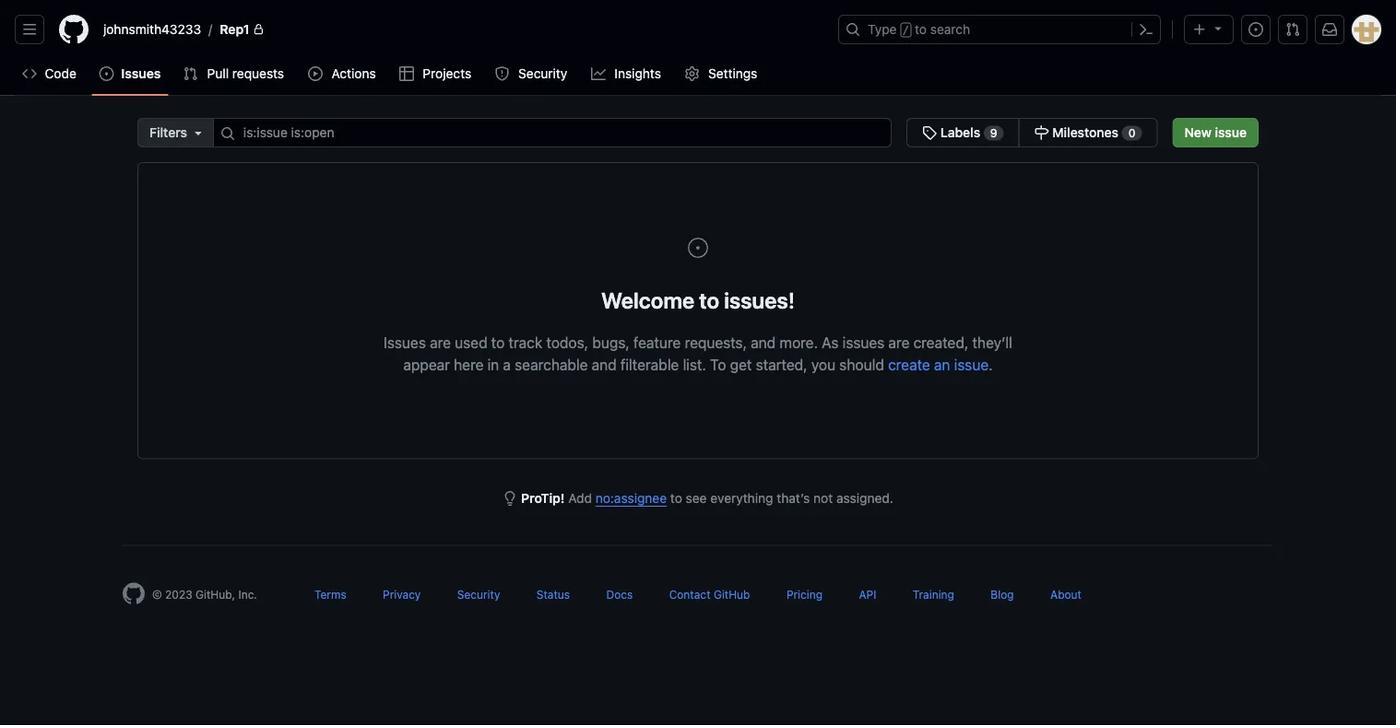 Task type: describe. For each thing, give the bounding box(es) containing it.
about
[[1051, 589, 1082, 602]]

lock image
[[253, 24, 264, 35]]

contact github
[[669, 589, 750, 602]]

triangle down image inside filters popup button
[[191, 125, 206, 140]]

in
[[488, 356, 499, 374]]

1 horizontal spatial homepage image
[[123, 583, 145, 606]]

issue opened image
[[687, 237, 709, 259]]

code image
[[22, 66, 37, 81]]

api link
[[859, 589, 877, 602]]

docs
[[606, 589, 633, 602]]

1 vertical spatial issue
[[954, 356, 989, 374]]

training
[[913, 589, 955, 602]]

table image
[[399, 66, 414, 81]]

pull
[[207, 66, 229, 81]]

see
[[686, 491, 707, 506]]

an
[[934, 356, 951, 374]]

0 vertical spatial homepage image
[[59, 15, 89, 44]]

actions link
[[301, 60, 385, 88]]

to inside issues are used to track todos, bugs, feature requests, and more. as issues are created, they'll appear here in a searchable and filterable list. to get started, you should
[[491, 334, 505, 351]]

command palette image
[[1139, 22, 1154, 37]]

contact
[[669, 589, 711, 602]]

issues!
[[724, 287, 795, 313]]

code
[[45, 66, 76, 81]]

issues are used to track todos, bugs, feature requests, and more. as issues are created, they'll appear here in a searchable and filterable list. to get started, you should
[[384, 334, 1013, 374]]

pricing link
[[787, 589, 823, 602]]

search image
[[220, 126, 235, 141]]

issues
[[843, 334, 885, 351]]

to left see
[[671, 491, 682, 506]]

add
[[568, 491, 592, 506]]

issue element
[[907, 118, 1158, 148]]

they'll
[[973, 334, 1013, 351]]

actions
[[332, 66, 376, 81]]

searchable
[[515, 356, 588, 374]]

list.
[[683, 356, 706, 374]]

new
[[1185, 125, 1212, 140]]

training link
[[913, 589, 955, 602]]

Search all issues text field
[[213, 118, 892, 148]]

list containing johnsmith43233 /
[[96, 15, 827, 44]]

issue opened image for git pull request image
[[1249, 22, 1264, 37]]

© 2023 github, inc.
[[152, 589, 257, 602]]

welcome to issues!
[[601, 287, 795, 313]]

milestones
[[1053, 125, 1119, 140]]

issue opened image for git pull request icon
[[99, 66, 114, 81]]

johnsmith43233 link
[[96, 15, 209, 44]]

as
[[822, 334, 839, 351]]

projects
[[423, 66, 472, 81]]

github
[[714, 589, 750, 602]]

rep1
[[220, 22, 250, 37]]

filterable
[[621, 356, 679, 374]]

to
[[710, 356, 726, 374]]

/ for johnsmith43233
[[209, 22, 212, 37]]

pull requests link
[[176, 60, 294, 88]]

issues link
[[92, 60, 168, 88]]

issues for issues
[[121, 66, 161, 81]]

track
[[509, 334, 543, 351]]

.
[[989, 356, 993, 374]]

milestones 0
[[1049, 125, 1136, 140]]

requests
[[232, 66, 284, 81]]

new issue link
[[1173, 118, 1259, 148]]

status
[[537, 589, 570, 602]]

not
[[814, 491, 833, 506]]

settings
[[708, 66, 758, 81]]

create an issue .
[[888, 356, 993, 374]]

a
[[503, 356, 511, 374]]

terms
[[315, 589, 347, 602]]

tag image
[[923, 125, 937, 140]]

to left 'search'
[[915, 22, 927, 37]]

labels
[[941, 125, 981, 140]]

welcome
[[601, 287, 695, 313]]

created,
[[914, 334, 969, 351]]

johnsmith43233 /
[[103, 22, 212, 37]]

here
[[454, 356, 484, 374]]

0
[[1129, 127, 1136, 140]]

type / to search
[[868, 22, 971, 37]]

none search field containing filters
[[137, 118, 1158, 148]]

0 horizontal spatial and
[[592, 356, 617, 374]]

light bulb image
[[503, 492, 518, 506]]

insights
[[615, 66, 661, 81]]

settings link
[[677, 60, 766, 88]]

no:assignee
[[596, 491, 667, 506]]

protip!
[[521, 491, 565, 506]]

create an issue link
[[888, 356, 989, 374]]

started,
[[756, 356, 808, 374]]

used
[[455, 334, 488, 351]]

status link
[[537, 589, 570, 602]]

1 are from the left
[[430, 334, 451, 351]]



Task type: locate. For each thing, give the bounding box(es) containing it.
issues up appear
[[384, 334, 426, 351]]

homepage image up code
[[59, 15, 89, 44]]

security link left status "link"
[[457, 589, 500, 602]]

protip! add no:assignee to see everything that's not assigned.
[[521, 491, 894, 506]]

requests,
[[685, 334, 747, 351]]

security right shield image
[[518, 66, 568, 81]]

security link up issues "search field"
[[488, 60, 576, 88]]

0 horizontal spatial are
[[430, 334, 451, 351]]

9
[[990, 127, 998, 140]]

pricing
[[787, 589, 823, 602]]

play image
[[308, 66, 323, 81]]

1 horizontal spatial triangle down image
[[1211, 21, 1226, 36]]

notifications image
[[1323, 22, 1337, 37]]

gear image
[[685, 66, 700, 81]]

graph image
[[591, 66, 606, 81]]

should
[[840, 356, 884, 374]]

0 vertical spatial issues
[[121, 66, 161, 81]]

inc.
[[238, 589, 257, 602]]

0 vertical spatial and
[[751, 334, 776, 351]]

everything
[[711, 491, 773, 506]]

security
[[518, 66, 568, 81], [457, 589, 500, 602]]

issues down johnsmith43233 link
[[121, 66, 161, 81]]

code link
[[15, 60, 84, 88]]

and up 'started,'
[[751, 334, 776, 351]]

rep1 link
[[212, 15, 272, 44]]

get
[[730, 356, 752, 374]]

None search field
[[137, 118, 1158, 148]]

to
[[915, 22, 927, 37], [699, 287, 720, 313], [491, 334, 505, 351], [671, 491, 682, 506]]

Issues search field
[[213, 118, 892, 148]]

/
[[209, 22, 212, 37], [903, 24, 909, 37]]

1 horizontal spatial /
[[903, 24, 909, 37]]

to up in
[[491, 334, 505, 351]]

homepage image left ©
[[123, 583, 145, 606]]

0 vertical spatial security
[[518, 66, 568, 81]]

create
[[888, 356, 930, 374]]

bugs,
[[592, 334, 630, 351]]

pull requests
[[207, 66, 284, 81]]

privacy
[[383, 589, 421, 602]]

contact github link
[[669, 589, 750, 602]]

new issue
[[1185, 125, 1247, 140]]

docs link
[[606, 589, 633, 602]]

0 vertical spatial security link
[[488, 60, 576, 88]]

/ left the rep1
[[209, 22, 212, 37]]

1 horizontal spatial issue
[[1215, 125, 1247, 140]]

feature
[[634, 334, 681, 351]]

issues
[[121, 66, 161, 81], [384, 334, 426, 351]]

you
[[812, 356, 836, 374]]

©
[[152, 589, 162, 602]]

2023
[[165, 589, 192, 602]]

labels 9
[[937, 125, 998, 140]]

issue inside new issue link
[[1215, 125, 1247, 140]]

homepage image
[[59, 15, 89, 44], [123, 583, 145, 606]]

blog link
[[991, 589, 1014, 602]]

milestone image
[[1035, 125, 1049, 140]]

0 horizontal spatial issues
[[121, 66, 161, 81]]

are up appear
[[430, 334, 451, 351]]

are up 'create'
[[889, 334, 910, 351]]

git pull request image
[[183, 66, 198, 81]]

security link
[[488, 60, 576, 88], [457, 589, 500, 602]]

type
[[868, 22, 897, 37]]

terms link
[[315, 589, 347, 602]]

1 horizontal spatial issues
[[384, 334, 426, 351]]

0 horizontal spatial security
[[457, 589, 500, 602]]

0 horizontal spatial homepage image
[[59, 15, 89, 44]]

/ inside type / to search
[[903, 24, 909, 37]]

to up requests, on the top
[[699, 287, 720, 313]]

todos,
[[546, 334, 589, 351]]

1 vertical spatial triangle down image
[[191, 125, 206, 140]]

0 horizontal spatial triangle down image
[[191, 125, 206, 140]]

1 vertical spatial homepage image
[[123, 583, 145, 606]]

more.
[[780, 334, 818, 351]]

and
[[751, 334, 776, 351], [592, 356, 617, 374]]

/ right type
[[903, 24, 909, 37]]

1 vertical spatial security link
[[457, 589, 500, 602]]

0 horizontal spatial issue opened image
[[99, 66, 114, 81]]

0 vertical spatial issue opened image
[[1249, 22, 1264, 37]]

1 horizontal spatial are
[[889, 334, 910, 351]]

0 horizontal spatial issue
[[954, 356, 989, 374]]

assigned.
[[837, 491, 894, 506]]

triangle down image right plus icon on the top of the page
[[1211, 21, 1226, 36]]

search
[[931, 22, 971, 37]]

filters
[[149, 125, 187, 140]]

security left status "link"
[[457, 589, 500, 602]]

1 vertical spatial security
[[457, 589, 500, 602]]

issue right new
[[1215, 125, 1247, 140]]

0 horizontal spatial /
[[209, 22, 212, 37]]

api
[[859, 589, 877, 602]]

list
[[96, 15, 827, 44]]

projects link
[[392, 60, 480, 88]]

are
[[430, 334, 451, 351], [889, 334, 910, 351]]

1 horizontal spatial security
[[518, 66, 568, 81]]

triangle down image
[[1211, 21, 1226, 36], [191, 125, 206, 140]]

git pull request image
[[1286, 22, 1301, 37]]

issue
[[1215, 125, 1247, 140], [954, 356, 989, 374]]

appear
[[403, 356, 450, 374]]

issue opened image inside 'issues' link
[[99, 66, 114, 81]]

1 vertical spatial issue opened image
[[99, 66, 114, 81]]

1 vertical spatial and
[[592, 356, 617, 374]]

issues for issues are used to track todos, bugs, feature requests, and more. as issues are created, they'll appear here in a searchable and filterable list. to get started, you should
[[384, 334, 426, 351]]

that's
[[777, 491, 810, 506]]

issue opened image
[[1249, 22, 1264, 37], [99, 66, 114, 81]]

insights link
[[584, 60, 670, 88]]

0 vertical spatial triangle down image
[[1211, 21, 1226, 36]]

privacy link
[[383, 589, 421, 602]]

/ for type
[[903, 24, 909, 37]]

shield image
[[495, 66, 510, 81]]

plus image
[[1193, 22, 1207, 37]]

issue opened image left git pull request image
[[1249, 22, 1264, 37]]

github,
[[196, 589, 235, 602]]

1 horizontal spatial issue opened image
[[1249, 22, 1264, 37]]

0 vertical spatial issue
[[1215, 125, 1247, 140]]

triangle down image left search icon
[[191, 125, 206, 140]]

filters button
[[137, 118, 214, 148]]

no:assignee link
[[596, 491, 667, 506]]

2 are from the left
[[889, 334, 910, 351]]

issue opened image right code
[[99, 66, 114, 81]]

/ inside johnsmith43233 /
[[209, 22, 212, 37]]

and down 'bugs,'
[[592, 356, 617, 374]]

blog
[[991, 589, 1014, 602]]

issues inside issues are used to track todos, bugs, feature requests, and more. as issues are created, they'll appear here in a searchable and filterable list. to get started, you should
[[384, 334, 426, 351]]

1 horizontal spatial and
[[751, 334, 776, 351]]

about link
[[1051, 589, 1082, 602]]

issue right an
[[954, 356, 989, 374]]

1 vertical spatial issues
[[384, 334, 426, 351]]



Task type: vqa. For each thing, say whether or not it's contained in the screenshot.
star image
no



